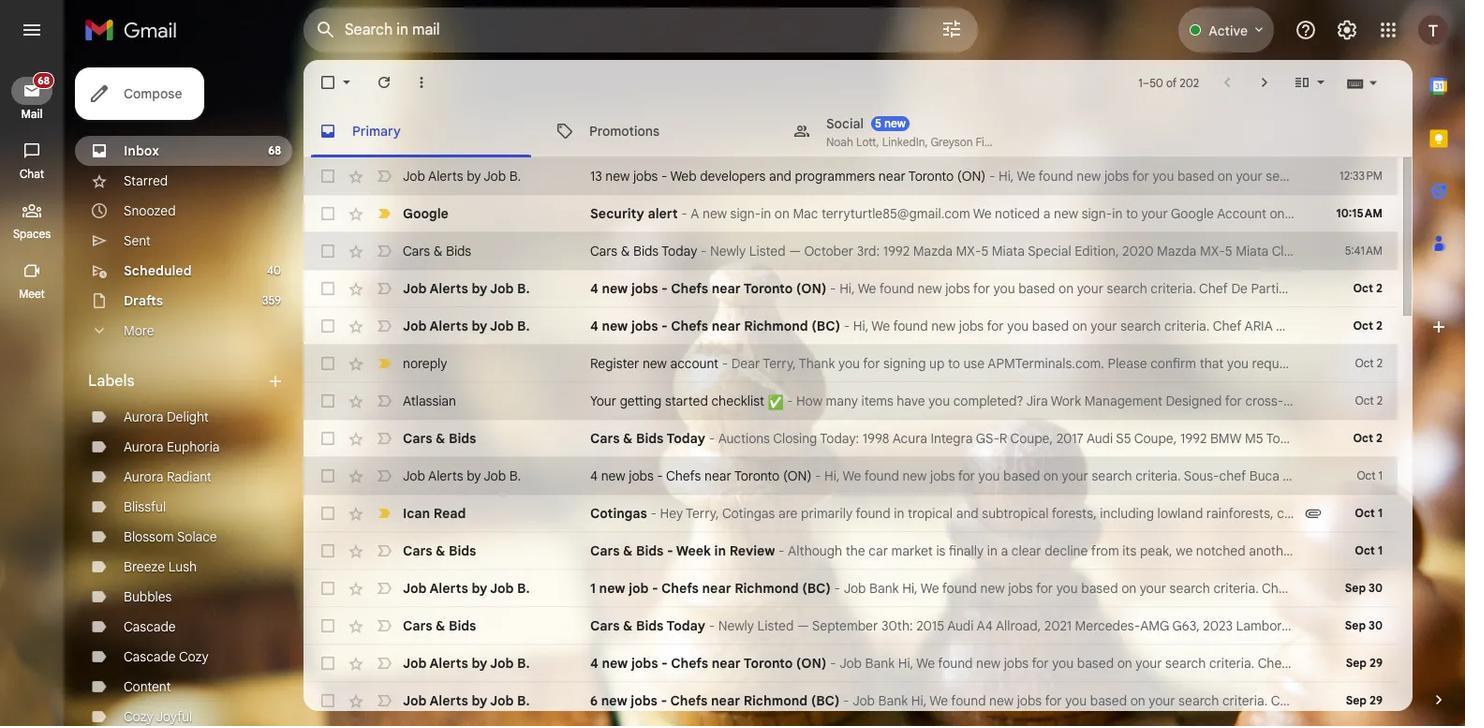Task type: describe. For each thing, give the bounding box(es) containing it.
social, 5 new messages, tab
[[778, 105, 1014, 157]]

started
[[665, 393, 708, 410]]

(on) for oct 1
[[783, 468, 812, 485]]

(bc) for 1 new job - chefs near richmond (bc)
[[802, 580, 831, 597]]

4 4 from the top
[[590, 655, 599, 672]]

easy
[[1444, 393, 1466, 410]]

b
[[1465, 243, 1466, 260]]

scheduled link
[[124, 262, 192, 279]]

jobs down cars & bids today -
[[632, 655, 658, 672]]

r
[[1000, 430, 1008, 447]]

4 new jobs - chefs near toronto (on) - for oct 1
[[590, 468, 825, 485]]

designed
[[1166, 393, 1222, 410]]

sedan,
[[1391, 243, 1432, 260]]

2 2 from the top
[[1377, 319, 1383, 333]]

register
[[590, 355, 639, 372]]

oct 2 for auctions closing today: 1998 acura integra gs-r coupe, 2017 audi s5 coupe, 1992 bmw m5 touring, 2014 nissan 370z coupe,
[[1354, 431, 1383, 445]]

breeze lush link
[[124, 559, 197, 575]]

(on) for oct 2
[[796, 280, 827, 297]]

5 new
[[875, 116, 906, 130]]

new for first row from the top of the main content containing social
[[606, 168, 630, 185]]

chefs down cars & bids today -
[[671, 693, 708, 709]]

2 cotingas from the left
[[722, 505, 775, 522]]

thank
[[799, 355, 835, 372]]

13 new jobs - web developers and programmers  near toronto (on) -
[[590, 168, 999, 185]]

spaces
[[13, 227, 51, 241]]

4 for second not important switch from the bottom
[[590, 468, 598, 485]]

jobs for 6th not important switch from the bottom
[[632, 280, 658, 297]]

8 not important switch from the top
[[375, 542, 394, 560]]

was
[[1410, 205, 1433, 222]]

(on) for sep 29
[[796, 655, 827, 672]]

support image
[[1295, 19, 1318, 41]]

1 coupe, from the left
[[1011, 430, 1053, 447]]

1 horizontal spatial and
[[957, 505, 979, 522]]

teams.
[[1347, 393, 1387, 410]]

cars & bids today - auctions closing today: 1998 acura integra gs-r coupe, 2017 audi s5 coupe, 1992 bmw m5 touring, 2014 nissan 370z coupe,
[[590, 430, 1466, 447]]

including
[[1101, 505, 1155, 522]]

4 new jobs - chefs near toronto (on) - for sep 29
[[590, 655, 840, 672]]

cars & bids for cars & bids - week in review -
[[403, 543, 476, 559]]

compose
[[124, 85, 182, 102]]

if
[[1374, 205, 1382, 222]]

1 google from the left
[[403, 205, 449, 222]]

by for second row from the bottom of the main content containing social
[[472, 655, 488, 672]]

oct for row containing noreply
[[1356, 356, 1374, 370]]

register new account - dear terry, thank you for signing up to use apmterminals.com. please confirm that you requested an account by clicking on
[[590, 355, 1466, 372]]

touring,
[[1267, 430, 1315, 447]]

2 horizontal spatial 5
[[1226, 243, 1233, 260]]

sep 29 for 6 new jobs - chefs near richmond (bc) -
[[1346, 693, 1383, 708]]

1 mac from the left
[[793, 205, 819, 222]]

items
[[862, 393, 894, 410]]

select input tool image
[[1368, 76, 1380, 90]]

2 horizontal spatial you
[[1228, 355, 1249, 372]]

chefs up started
[[671, 318, 709, 335]]

many
[[826, 393, 858, 410]]

1 horizontal spatial you
[[929, 393, 950, 410]]

chefs up 6 new jobs - chefs near richmond (bc) - in the bottom of the page
[[671, 655, 709, 672]]

13 row from the top
[[304, 607, 1398, 645]]

(bc) for 6 new jobs - chefs near richmond (bc)
[[811, 693, 840, 709]]

atlassian
[[403, 393, 456, 410]]

read
[[434, 505, 466, 522]]

15 row from the top
[[304, 682, 1398, 720]]

meet heading
[[0, 287, 64, 302]]

primarily
[[801, 505, 853, 522]]

(bc) for 4 new jobs - chefs near richmond (bc)
[[812, 318, 841, 335]]

sep for cars & bids today -
[[1346, 619, 1366, 633]]

oct 2 for dear terry, thank you for signing up to use apmterminals.com. please confirm that you requested an account by clicking on
[[1356, 356, 1383, 370]]

alert
[[648, 205, 678, 222]]

2 vertical spatial oct 1
[[1355, 544, 1383, 558]]

device.
[[1328, 205, 1370, 222]]

montane
[[1388, 505, 1440, 522]]

richmond for 4 new jobs - chefs near richmond (bc)
[[744, 318, 809, 335]]

1 vertical spatial 1992
[[1181, 430, 1207, 447]]

job alerts by job b. for ninth row from the top
[[403, 468, 521, 485]]

4 for fifth not important switch from the bottom
[[590, 318, 599, 335]]

1 horizontal spatial bmw
[[1335, 243, 1367, 260]]

1 horizontal spatial 68
[[268, 143, 281, 157]]

1 horizontal spatial 5
[[982, 243, 989, 260]]

30 for cars & bids today -
[[1369, 619, 1383, 633]]

1 not important switch from the top
[[375, 167, 394, 186]]

row containing ican read
[[304, 495, 1466, 532]]

oct for ninth row from the top
[[1357, 469, 1376, 483]]

cars & bids today - newly listed — october 3rd: 1992 mazda mx-5 miata special edition, 2020 mazda mx-5 miata club, 2011 bmw m3 sedan, 1997 b
[[590, 243, 1466, 260]]

cascade link
[[124, 619, 176, 635]]

october
[[804, 243, 854, 260]]

40
[[267, 263, 281, 277]]

getting
[[620, 393, 662, 410]]

compose button
[[75, 67, 205, 120]]

important according to google magic. switch for google
[[375, 204, 394, 223]]

oct for row containing ican read
[[1355, 506, 1376, 520]]

sep for 4 new jobs - chefs near toronto (on) -
[[1346, 656, 1367, 670]]

snoozed
[[124, 202, 176, 219]]

blossom solace
[[124, 529, 217, 545]]

0 horizontal spatial cozy
[[124, 708, 153, 725]]

chefs down cars & bids - week in review -
[[662, 580, 699, 597]]

cascade for cascade link
[[124, 619, 176, 635]]

9 row from the top
[[304, 457, 1398, 495]]

1 for 4 new jobs - chefs near toronto (on) -
[[1379, 469, 1383, 483]]

this
[[1385, 205, 1407, 222]]

sep 30 for cars & bids today -
[[1346, 619, 1383, 633]]

cozy joyful link
[[124, 708, 192, 725]]

2 coupe, from the left
[[1135, 430, 1177, 447]]

oct for 11th row from the top
[[1355, 544, 1376, 558]]

content link
[[124, 679, 171, 695]]

labels heading
[[88, 372, 266, 391]]

row containing atlassian
[[304, 382, 1466, 420]]

starred
[[124, 172, 168, 189]]

1 mazda from the left
[[914, 243, 953, 260]]

security
[[590, 205, 645, 222]]

are
[[779, 505, 798, 522]]

y
[[1465, 205, 1466, 222]]

2 a from the left
[[1289, 205, 1296, 222]]

7 not important switch from the top
[[375, 467, 394, 485]]

1 sign- from the left
[[731, 205, 761, 222]]

68 link
[[11, 72, 54, 105]]

1 vertical spatial bmw
[[1211, 430, 1242, 447]]

newly
[[710, 243, 746, 260]]

cascade cozy
[[124, 649, 209, 665]]

new for 4th row from the bottom of the main content containing social
[[599, 580, 626, 597]]

1 row from the top
[[304, 157, 1398, 195]]

50
[[1150, 75, 1164, 89]]

1 mx- from the left
[[956, 243, 982, 260]]

an
[[1317, 355, 1331, 372]]

sent link
[[124, 232, 151, 249]]

6
[[590, 693, 598, 709]]

0 horizontal spatial for
[[863, 355, 880, 372]]

Search in mail text field
[[345, 21, 888, 39]]

2011
[[1307, 243, 1332, 260]]

by for 4th row from the bottom of the main content containing social
[[472, 580, 488, 597]]

1998
[[863, 430, 890, 447]]

snoozed link
[[124, 202, 176, 219]]

10:15 am
[[1337, 206, 1383, 220]]

Search in mail search field
[[304, 7, 978, 52]]

your
[[1142, 205, 1168, 222]]

2 for dear terry, thank you for signing up to use apmterminals.com. please confirm that you requested an account by clicking on
[[1377, 356, 1383, 370]]

2017
[[1057, 430, 1084, 447]]

primary
[[352, 122, 401, 139]]

chefs up hey
[[666, 468, 701, 485]]

new for second row from the bottom of the main content containing social
[[602, 655, 628, 672]]

new for 11th row from the bottom of the main content containing social
[[602, 318, 628, 335]]

noticed
[[995, 205, 1040, 222]]

more
[[124, 322, 154, 339]]

by for 11th row from the bottom of the main content containing social
[[472, 318, 488, 335]]

account
[[1217, 205, 1267, 222]]

solace
[[177, 529, 217, 545]]

dear
[[732, 355, 760, 372]]

breeze
[[124, 559, 165, 575]]

2 miata from the left
[[1236, 243, 1269, 260]]

12:33 pm
[[1340, 169, 1383, 183]]

jira
[[1027, 393, 1049, 410]]

blissful link
[[124, 499, 166, 515]]

security alert - a new sign-in on mac terryturtle85@gmail.com we noticed a new sign-in to your google account on a mac device. if this was you, y
[[590, 205, 1466, 222]]

oct for row containing atlassian
[[1356, 394, 1374, 408]]

1 for cars & bids - week in review -
[[1378, 544, 1383, 558]]

gmail image
[[84, 11, 186, 49]]

2 sign- from the left
[[1082, 205, 1113, 222]]

checklist
[[712, 393, 765, 410]]

1 account from the left
[[671, 355, 719, 372]]

4 for 6th not important switch from the bottom
[[590, 280, 599, 297]]

new for ninth row from the top
[[601, 468, 626, 485]]

terryturtle85@gmail.com
[[822, 205, 971, 222]]

toggle split pane mode image
[[1293, 73, 1312, 92]]

acura
[[893, 430, 928, 447]]

gs-
[[976, 430, 1000, 447]]

2 not important switch from the top
[[375, 242, 394, 261]]

5 inside tab
[[875, 116, 882, 130]]

3 row from the top
[[304, 232, 1466, 270]]

blossom solace link
[[124, 529, 217, 545]]

4 not important switch from the top
[[375, 317, 394, 336]]

1 forests, from the left
[[1052, 505, 1097, 522]]

1 horizontal spatial on
[[1270, 205, 1285, 222]]

spaces heading
[[0, 227, 64, 242]]

noreply
[[403, 355, 447, 372]]

aurora euphoria link
[[124, 439, 220, 455]]

in up listed
[[761, 205, 772, 222]]

aurora delight link
[[124, 409, 209, 425]]

12 row from the top
[[304, 570, 1398, 607]]



Task type: vqa. For each thing, say whether or not it's contained in the screenshot.


Task type: locate. For each thing, give the bounding box(es) containing it.
None checkbox
[[319, 579, 337, 598], [319, 692, 337, 710], [319, 579, 337, 598], [319, 692, 337, 710]]

4
[[590, 280, 599, 297], [590, 318, 599, 335], [590, 468, 598, 485], [590, 655, 599, 672]]

2 forests, from the left
[[1314, 505, 1359, 522]]

2 vertical spatial richmond
[[744, 693, 808, 709]]

3 aurora from the top
[[124, 469, 163, 485]]

you right that
[[1228, 355, 1249, 372]]

miata down the noticed
[[992, 243, 1025, 260]]

social
[[827, 115, 864, 132]]

0 vertical spatial for
[[863, 355, 880, 372]]

account right an
[[1335, 355, 1383, 372]]

coupe, right r at the bottom right of page
[[1011, 430, 1053, 447]]

forests, left including
[[1052, 505, 1097, 522]]

1 job alerts by job b. from the top
[[403, 168, 521, 185]]

1 vertical spatial for
[[1226, 393, 1243, 410]]

3 cars & bids from the top
[[403, 543, 476, 559]]

important according to google magic. switch for noreply
[[375, 354, 394, 373]]

8 row from the top
[[304, 420, 1466, 457]]

1 horizontal spatial terry,
[[763, 355, 796, 372]]

new for row containing noreply
[[643, 355, 667, 372]]

2 vertical spatial 4 new jobs - chefs near toronto (on) -
[[590, 655, 840, 672]]

1 vertical spatial cascade
[[124, 649, 176, 665]]

by for 12th row from the bottom of the main content containing social
[[472, 280, 488, 297]]

0 vertical spatial 30
[[1369, 581, 1383, 595]]

1 sep 29 from the top
[[1346, 656, 1383, 670]]

1 2 from the top
[[1377, 281, 1383, 295]]

meet
[[19, 287, 45, 301]]

2 horizontal spatial on
[[1452, 355, 1466, 372]]

primary tab
[[304, 105, 539, 157]]

1 sep 30 from the top
[[1346, 581, 1383, 595]]

important according to google magic. switch left noreply
[[375, 354, 394, 373]]

scheduled
[[124, 262, 192, 279]]

aurora euphoria
[[124, 439, 220, 455]]

search in mail image
[[309, 13, 343, 47]]

near
[[879, 168, 906, 185], [712, 280, 741, 297], [712, 318, 741, 335], [705, 468, 732, 485], [702, 580, 732, 597], [712, 655, 741, 672], [711, 693, 741, 709]]

- how many items have you completed? jira work management designed for cross-functional teams. friendly, easy
[[784, 393, 1466, 410]]

aurora radiant
[[124, 469, 212, 485]]

chat heading
[[0, 167, 64, 182]]

4 new jobs - chefs near toronto (on) - up 6 new jobs - chefs near richmond (bc) - in the bottom of the page
[[590, 655, 840, 672]]

to right the up
[[948, 355, 961, 372]]

1 a from the left
[[1044, 205, 1051, 222]]

sep
[[1346, 581, 1366, 595], [1346, 619, 1366, 633], [1346, 656, 1367, 670], [1346, 693, 1367, 708]]

1 vertical spatial to
[[948, 355, 961, 372]]

1 cascade from the top
[[124, 619, 176, 635]]

2 important according to google magic. switch from the top
[[375, 354, 394, 373]]

0 horizontal spatial sign-
[[731, 205, 761, 222]]

not important switch
[[375, 167, 394, 186], [375, 242, 394, 261], [375, 279, 394, 298], [375, 317, 394, 336], [375, 392, 394, 410], [375, 429, 394, 448], [375, 467, 394, 485], [375, 542, 394, 560]]

1 horizontal spatial coupe,
[[1135, 430, 1177, 447]]

row containing noreply
[[304, 345, 1466, 382]]

sign- down developers
[[731, 205, 761, 222]]

5 down 'we' at the right top
[[982, 243, 989, 260]]

jobs for fifth not important switch from the bottom
[[632, 318, 658, 335]]

5
[[875, 116, 882, 130], [982, 243, 989, 260], [1226, 243, 1233, 260]]

coupe, right 's5'
[[1135, 430, 1177, 447]]

and
[[769, 168, 792, 185], [957, 505, 979, 522], [1362, 505, 1385, 522]]

1 vertical spatial (bc)
[[802, 580, 831, 597]]

2 mazda from the left
[[1157, 243, 1197, 260]]

today:
[[820, 430, 860, 447]]

1 vertical spatial sep 30
[[1346, 619, 1383, 633]]

cars & bids for cars & bids today -
[[403, 618, 476, 634]]

job alerts by job b. for first row from the top of the main content containing social
[[403, 168, 521, 185]]

bmw
[[1335, 243, 1367, 260], [1211, 430, 1242, 447]]

29
[[1370, 656, 1383, 670], [1370, 693, 1383, 708]]

29 for 4 new jobs - chefs near toronto (on) -
[[1370, 656, 1383, 670]]

1 vertical spatial 30
[[1369, 619, 1383, 633]]

tab list up programmers on the top
[[304, 105, 1413, 157]]

1 miata from the left
[[992, 243, 1025, 260]]

5:41 am
[[1346, 244, 1383, 258]]

by for ninth row from the top
[[467, 468, 481, 485]]

5 row from the top
[[304, 307, 1398, 345]]

cascade down cascade link
[[124, 649, 176, 665]]

1 vertical spatial important according to google magic. switch
[[375, 354, 394, 373]]

chefs
[[671, 280, 709, 297], [671, 318, 709, 335], [666, 468, 701, 485], [662, 580, 699, 597], [671, 655, 709, 672], [671, 693, 708, 709]]

cloud
[[1278, 505, 1311, 522]]

1 horizontal spatial a
[[1289, 205, 1296, 222]]

0 vertical spatial (bc)
[[812, 318, 841, 335]]

2 aurora from the top
[[124, 439, 163, 455]]

1 new job - chefs near richmond (bc) -
[[590, 580, 844, 597]]

0 horizontal spatial mx-
[[956, 243, 982, 260]]

job alerts by job b. for 12th row from the bottom of the main content containing social
[[403, 280, 530, 297]]

to left your
[[1126, 205, 1139, 222]]

main content containing social
[[304, 60, 1466, 726]]

oct 1 for -
[[1357, 469, 1383, 483]]

cars & bids for cars & bids today - newly listed — october 3rd: 1992 mazda mx-5 miata special edition, 2020 mazda mx-5 miata club, 2011 bmw m3 sedan, 1997 b
[[403, 243, 472, 260]]

special
[[1028, 243, 1072, 260]]

drafts link
[[124, 292, 163, 309]]

3 coupe, from the left
[[1426, 430, 1466, 447]]

0 vertical spatial sep 30
[[1346, 581, 1383, 595]]

4 cars & bids from the top
[[403, 618, 476, 634]]

programmers
[[795, 168, 876, 185]]

cars
[[403, 243, 430, 260], [590, 243, 618, 260], [403, 430, 433, 447], [590, 430, 620, 447], [403, 543, 433, 559], [590, 543, 620, 559], [403, 618, 433, 634], [590, 618, 620, 634]]

11 row from the top
[[304, 532, 1398, 570]]

you right thank
[[839, 355, 860, 372]]

mail heading
[[0, 107, 64, 122]]

1 vertical spatial terry,
[[686, 505, 719, 522]]

1992 right 3rd:
[[883, 243, 910, 260]]

0 vertical spatial 1992
[[883, 243, 910, 260]]

aurora for aurora delight
[[124, 409, 163, 425]]

4 row from the top
[[304, 270, 1398, 307]]

row containing google
[[304, 195, 1466, 232]]

miata left club,
[[1236, 243, 1269, 260]]

5 down account
[[1226, 243, 1233, 260]]

1 vertical spatial richmond
[[735, 580, 799, 597]]

3 important according to google magic. switch from the top
[[375, 504, 394, 523]]

3 2 from the top
[[1377, 356, 1383, 370]]

toronto up 6 new jobs - chefs near richmond (bc) - in the bottom of the page
[[744, 655, 793, 672]]

0 horizontal spatial bmw
[[1211, 430, 1242, 447]]

2 horizontal spatial and
[[1362, 505, 1385, 522]]

new for 15th row
[[601, 693, 628, 709]]

0 vertical spatial sep 29
[[1346, 656, 1383, 670]]

5 2 from the top
[[1377, 431, 1383, 445]]

oct for 12th row from the bottom of the main content containing social
[[1354, 281, 1374, 295]]

ican read
[[403, 505, 466, 522]]

on right 'clicking'
[[1452, 355, 1466, 372]]

0 vertical spatial cozy
[[179, 649, 209, 665]]

that
[[1200, 355, 1224, 372]]

and right developers
[[769, 168, 792, 185]]

jobs left web
[[633, 168, 658, 185]]

1 vertical spatial sep 29
[[1346, 693, 1383, 708]]

4 new jobs - chefs near toronto (on) - up hey
[[590, 468, 825, 485]]

1 horizontal spatial mac
[[1299, 205, 1325, 222]]

aurora down the aurora delight
[[124, 439, 163, 455]]

1 horizontal spatial for
[[1226, 393, 1243, 410]]

mac up the —
[[793, 205, 819, 222]]

aurora up aurora euphoria
[[124, 409, 163, 425]]

6 row from the top
[[304, 345, 1466, 382]]

jobs up register
[[632, 318, 658, 335]]

lush
[[168, 559, 197, 575]]

2 vertical spatial aurora
[[124, 469, 163, 485]]

toronto for sep 29
[[744, 655, 793, 672]]

management
[[1085, 393, 1163, 410]]

1 horizontal spatial sign-
[[1082, 205, 1113, 222]]

mazda right 2020 on the top right of page
[[1157, 243, 1197, 260]]

0 horizontal spatial coupe,
[[1011, 430, 1053, 447]]

0 vertical spatial bmw
[[1335, 243, 1367, 260]]

1 vertical spatial 68
[[268, 143, 281, 157]]

sep 29 for 4 new jobs - chefs near toronto (on) -
[[1346, 656, 1383, 670]]

mx-
[[956, 243, 982, 260], [1200, 243, 1226, 260]]

2 cars & bids from the top
[[403, 430, 476, 447]]

new for 12th row from the bottom of the main content containing social
[[602, 280, 628, 297]]

0 horizontal spatial 68
[[38, 74, 50, 87]]

0 horizontal spatial account
[[671, 355, 719, 372]]

cars & bids - week in review -
[[590, 543, 788, 559]]

30 for 1 new job - chefs near richmond (bc) -
[[1369, 581, 1383, 595]]

sep 29
[[1346, 656, 1383, 670], [1346, 693, 1383, 708]]

1992 down the designed
[[1181, 430, 1207, 447]]

10 row from the top
[[304, 495, 1466, 532]]

fore
[[1443, 505, 1466, 522]]

0 vertical spatial today
[[662, 243, 698, 260]]

0 vertical spatial 4 new jobs - chefs near toronto (on) -
[[590, 280, 840, 297]]

1 for cotingas - hey terry, cotingas are primarily found in tropical and subtropical forests, including lowland rainforests, cloud forests, and montane fore
[[1378, 506, 1383, 520]]

aurora
[[124, 409, 163, 425], [124, 439, 163, 455], [124, 469, 163, 485]]

labels
[[88, 372, 135, 391]]

toronto for oct 1
[[735, 468, 780, 485]]

clicking
[[1404, 355, 1449, 372]]

on down 13 new jobs - web developers and programmers  near toronto (on) - on the top
[[775, 205, 790, 222]]

job alerts by job b. for 15th row
[[403, 693, 530, 709]]

navigation
[[0, 60, 66, 726]]

older image
[[1256, 73, 1275, 92]]

1 horizontal spatial cotingas
[[722, 505, 775, 522]]

subtropical
[[982, 505, 1049, 522]]

navigation containing mail
[[0, 60, 66, 726]]

1 cars & bids from the top
[[403, 243, 472, 260]]

1 vertical spatial today
[[667, 430, 706, 447]]

google right your
[[1171, 205, 1215, 222]]

2 google from the left
[[1171, 205, 1215, 222]]

terry, right the dear
[[763, 355, 796, 372]]

0 horizontal spatial on
[[775, 205, 790, 222]]

mazda down terryturtle85@gmail.com
[[914, 243, 953, 260]]

2 mx- from the left
[[1200, 243, 1226, 260]]

cotingas left hey
[[590, 505, 648, 522]]

2 cascade from the top
[[124, 649, 176, 665]]

3rd:
[[857, 243, 880, 260]]

0 horizontal spatial mac
[[793, 205, 819, 222]]

row
[[304, 157, 1398, 195], [304, 195, 1466, 232], [304, 232, 1466, 270], [304, 270, 1398, 307], [304, 307, 1398, 345], [304, 345, 1466, 382], [304, 382, 1466, 420], [304, 420, 1466, 457], [304, 457, 1398, 495], [304, 495, 1466, 532], [304, 532, 1398, 570], [304, 570, 1398, 607], [304, 607, 1398, 645], [304, 645, 1398, 682], [304, 682, 1398, 720]]

sep for 1 new job - chefs near richmond (bc) -
[[1346, 581, 1366, 595]]

main content
[[304, 60, 1466, 726]]

2 mac from the left
[[1299, 205, 1325, 222]]

today down 1 new job - chefs near richmond (bc) - on the bottom
[[667, 618, 706, 634]]

aurora up blissful
[[124, 469, 163, 485]]

signing
[[884, 355, 926, 372]]

terry, right hey
[[686, 505, 719, 522]]

0 horizontal spatial a
[[1044, 205, 1051, 222]]

4 new jobs - chefs near richmond (bc) -
[[590, 318, 854, 335]]

oct
[[1354, 281, 1374, 295], [1354, 319, 1374, 333], [1356, 356, 1374, 370], [1356, 394, 1374, 408], [1354, 431, 1374, 445], [1357, 469, 1376, 483], [1355, 506, 1376, 520], [1355, 544, 1376, 558]]

68 inside 68 link
[[38, 74, 50, 87]]

13
[[590, 168, 602, 185]]

cozy joyful
[[124, 708, 192, 725]]

14 row from the top
[[304, 645, 1398, 682]]

sign- up edition,
[[1082, 205, 1113, 222]]

2 account from the left
[[1335, 355, 1383, 372]]

toronto up terryturtle85@gmail.com
[[909, 168, 954, 185]]

6 job alerts by job b. from the top
[[403, 655, 530, 672]]

0 horizontal spatial mazda
[[914, 243, 953, 260]]

important according to google magic. switch for ican read
[[375, 504, 394, 523]]

cross-
[[1246, 393, 1284, 410]]

toronto down auctions
[[735, 468, 780, 485]]

202
[[1180, 75, 1200, 89]]

1 vertical spatial 29
[[1370, 693, 1383, 708]]

delight
[[167, 409, 209, 425]]

2 sep 29 from the top
[[1346, 693, 1383, 708]]

29 for 6 new jobs - chefs near richmond (bc) -
[[1370, 693, 1383, 708]]

3 4 new jobs - chefs near toronto (on) - from the top
[[590, 655, 840, 672]]

2 for auctions closing today: 1998 acura integra gs-r coupe, 2017 audi s5 coupe, 1992 bmw m5 touring, 2014 nissan 370z coupe,
[[1377, 431, 1383, 445]]

1 aurora from the top
[[124, 409, 163, 425]]

a up club,
[[1289, 205, 1296, 222]]

2 for how many items have you completed? jira work management designed for cross-functional teams. friendly, easy
[[1377, 394, 1383, 408]]

mail
[[21, 107, 43, 121]]

2 vertical spatial today
[[667, 618, 706, 634]]

cars & bids for cars & bids today - auctions closing today: 1998 acura integra gs-r coupe, 2017 audi s5 coupe, 1992 bmw m5 touring, 2014 nissan 370z coupe,
[[403, 430, 476, 447]]

by for first row from the top of the main content containing social
[[467, 168, 481, 185]]

4 new jobs - chefs near toronto (on) -
[[590, 280, 840, 297], [590, 468, 825, 485], [590, 655, 840, 672]]

work
[[1051, 393, 1082, 410]]

for left cross-
[[1226, 393, 1243, 410]]

advanced search options image
[[933, 10, 971, 48]]

5 not important switch from the top
[[375, 392, 394, 410]]

68
[[38, 74, 50, 87], [268, 143, 281, 157]]

aurora delight
[[124, 409, 209, 425]]

2 29 from the top
[[1370, 693, 1383, 708]]

bmw left m5
[[1211, 430, 1242, 447]]

1 horizontal spatial 1992
[[1181, 430, 1207, 447]]

0 horizontal spatial to
[[948, 355, 961, 372]]

chefs up 4 new jobs - chefs near richmond (bc) -
[[671, 280, 709, 297]]

tropical
[[908, 505, 953, 522]]

mx- down account
[[1200, 243, 1226, 260]]

richmond for 6 new jobs - chefs near richmond (bc)
[[744, 693, 808, 709]]

tab list inside main content
[[304, 105, 1413, 157]]

0 vertical spatial to
[[1126, 205, 1139, 222]]

0 vertical spatial terry,
[[763, 355, 796, 372]]

bids
[[446, 243, 472, 260], [634, 243, 659, 260], [449, 430, 476, 447], [636, 430, 664, 447], [449, 543, 476, 559], [636, 543, 664, 559], [449, 618, 476, 634], [636, 618, 664, 634]]

jobs for 8th not important switch from the bottom of the main content containing social
[[633, 168, 658, 185]]

by
[[467, 168, 481, 185], [472, 280, 488, 297], [472, 318, 488, 335], [1386, 355, 1401, 372], [467, 468, 481, 485], [472, 580, 488, 597], [472, 655, 488, 672], [472, 693, 488, 709]]

1 horizontal spatial account
[[1335, 355, 1383, 372]]

4 new jobs - chefs near toronto (on) - for oct 2
[[590, 280, 840, 297]]

jobs right 6
[[631, 693, 658, 709]]

today for newly
[[662, 243, 698, 260]]

up
[[930, 355, 945, 372]]

1 30 from the top
[[1369, 581, 1383, 595]]

tab list containing social
[[304, 105, 1413, 157]]

aurora for aurora radiant
[[124, 469, 163, 485]]

review
[[730, 543, 775, 559]]

7 job alerts by job b. from the top
[[403, 693, 530, 709]]

edition,
[[1075, 243, 1119, 260]]

1 vertical spatial cozy
[[124, 708, 153, 725]]

6 not important switch from the top
[[375, 429, 394, 448]]

sep 30 for 1 new job - chefs near richmond (bc) -
[[1346, 581, 1383, 595]]

rainforests,
[[1207, 505, 1274, 522]]

on
[[775, 205, 790, 222], [1270, 205, 1285, 222], [1452, 355, 1466, 372]]

cascade down the bubbles link
[[124, 619, 176, 635]]

1 horizontal spatial cozy
[[179, 649, 209, 665]]

important according to google magic. switch down primary
[[375, 204, 394, 223]]

0 vertical spatial 29
[[1370, 656, 1383, 670]]

richmond for 1 new job - chefs near richmond (bc)
[[735, 580, 799, 597]]

tab list right teams.
[[1413, 60, 1466, 659]]

promotions tab
[[541, 105, 777, 157]]

closing
[[773, 430, 818, 447]]

in right found
[[894, 505, 905, 522]]

important according to google magic. switch
[[375, 204, 394, 223], [375, 354, 394, 373], [375, 504, 394, 523]]

5 job alerts by job b. from the top
[[403, 580, 530, 597]]

coupe, right the 370z
[[1426, 430, 1466, 447]]

cars & bids today -
[[590, 618, 719, 634]]

2 4 new jobs - chefs near toronto (on) - from the top
[[590, 468, 825, 485]]

apmterminals.com.
[[988, 355, 1105, 372]]

0 vertical spatial oct 1
[[1357, 469, 1383, 483]]

2 job alerts by job b. from the top
[[403, 280, 530, 297]]

359
[[262, 293, 281, 307]]

1 horizontal spatial google
[[1171, 205, 1215, 222]]

3 job alerts by job b. from the top
[[403, 318, 530, 335]]

1 vertical spatial 4 new jobs - chefs near toronto (on) -
[[590, 468, 825, 485]]

aurora for aurora euphoria
[[124, 439, 163, 455]]

oct for eighth row from the bottom
[[1354, 431, 1374, 445]]

job alerts by job b. for 4th row from the bottom of the main content containing social
[[403, 580, 530, 597]]

1 horizontal spatial miata
[[1236, 243, 1269, 260]]

oct 2 for how many items have you completed? jira work management designed for cross-functional teams. friendly, easy
[[1356, 394, 1383, 408]]

1 29 from the top
[[1370, 656, 1383, 670]]

we
[[973, 205, 992, 222]]

None checkbox
[[319, 617, 337, 635], [319, 654, 337, 673], [319, 617, 337, 635], [319, 654, 337, 673]]

5 right social
[[875, 116, 882, 130]]

web
[[670, 168, 697, 185]]

on right account
[[1270, 205, 1285, 222]]

of
[[1167, 75, 1177, 89]]

0 horizontal spatial forests,
[[1052, 505, 1097, 522]]

0 horizontal spatial and
[[769, 168, 792, 185]]

3 not important switch from the top
[[375, 279, 394, 298]]

0 horizontal spatial 1992
[[883, 243, 910, 260]]

has attachment image
[[1305, 504, 1323, 523]]

1 horizontal spatial mazda
[[1157, 243, 1197, 260]]

to
[[1126, 205, 1139, 222], [948, 355, 961, 372]]

oct for 11th row from the bottom of the main content containing social
[[1354, 319, 1374, 333]]

2 row from the top
[[304, 195, 1466, 232]]

main menu image
[[21, 19, 43, 41]]

m5
[[1245, 430, 1264, 447]]

1 4 new jobs - chefs near toronto (on) - from the top
[[590, 280, 840, 297]]

b.
[[510, 168, 521, 185], [517, 280, 530, 297], [517, 318, 530, 335], [510, 468, 521, 485], [517, 580, 530, 597], [517, 655, 530, 672], [517, 693, 530, 709]]

mx- down 'we' at the right top
[[956, 243, 982, 260]]

promotions
[[589, 122, 660, 139]]

oct 1
[[1357, 469, 1383, 483], [1355, 506, 1383, 520], [1355, 544, 1383, 558]]

1997
[[1436, 243, 1462, 260]]

refresh image
[[375, 73, 394, 92]]

0 vertical spatial cascade
[[124, 619, 176, 635]]

in left your
[[1113, 205, 1123, 222]]

confirm
[[1151, 355, 1197, 372]]

toronto down listed
[[744, 280, 793, 297]]

you right have
[[929, 393, 950, 410]]

4 job alerts by job b. from the top
[[403, 468, 521, 485]]

bmw left m3
[[1335, 243, 1367, 260]]

2 30 from the top
[[1369, 619, 1383, 633]]

(on)
[[958, 168, 986, 185], [796, 280, 827, 297], [783, 468, 812, 485], [796, 655, 827, 672]]

a right the noticed
[[1044, 205, 1051, 222]]

2 4 from the top
[[590, 318, 599, 335]]

1 cotingas from the left
[[590, 505, 648, 522]]

for left "signing"
[[863, 355, 880, 372]]

today
[[662, 243, 698, 260], [667, 430, 706, 447], [667, 618, 706, 634]]

✅ image
[[768, 394, 784, 410]]

0 horizontal spatial you
[[839, 355, 860, 372]]

friendly,
[[1390, 393, 1440, 410]]

forests, right cloud
[[1314, 505, 1359, 522]]

4 new jobs - chefs near toronto (on) - up 4 new jobs - chefs near richmond (bc) -
[[590, 280, 840, 297]]

important according to google magic. switch left ican
[[375, 504, 394, 523]]

1 horizontal spatial mx-
[[1200, 243, 1226, 260]]

by for 15th row
[[472, 693, 488, 709]]

7 row from the top
[[304, 382, 1466, 420]]

today down a
[[662, 243, 698, 260]]

1 horizontal spatial forests,
[[1314, 505, 1359, 522]]

and left montane
[[1362, 505, 1385, 522]]

new inside tab
[[885, 116, 906, 130]]

blissful
[[124, 499, 166, 515]]

blossom
[[124, 529, 174, 545]]

1 4 from the top
[[590, 280, 599, 297]]

0 vertical spatial aurora
[[124, 409, 163, 425]]

settings image
[[1336, 19, 1359, 41]]

1 vertical spatial aurora
[[124, 439, 163, 455]]

bubbles
[[124, 589, 172, 605]]

0 horizontal spatial terry,
[[686, 505, 719, 522]]

jobs down the alert
[[632, 280, 658, 297]]

cascade for cascade cozy
[[124, 649, 176, 665]]

1 horizontal spatial to
[[1126, 205, 1139, 222]]

starred link
[[124, 172, 168, 189]]

toronto for oct 2
[[744, 280, 793, 297]]

in
[[761, 205, 772, 222], [1113, 205, 1123, 222], [894, 505, 905, 522], [715, 543, 726, 559]]

job alerts by job b. for 11th row from the bottom of the main content containing social
[[403, 318, 530, 335]]

cotingas up review
[[722, 505, 775, 522]]

today for auctions
[[667, 430, 706, 447]]

2 horizontal spatial coupe,
[[1426, 430, 1466, 447]]

and right "tropical"
[[957, 505, 979, 522]]

account up started
[[671, 355, 719, 372]]

tab list
[[1413, 60, 1466, 659], [304, 105, 1413, 157]]

—
[[789, 243, 801, 260]]

2 vertical spatial important according to google magic. switch
[[375, 504, 394, 523]]

today down started
[[667, 430, 706, 447]]

0 horizontal spatial cotingas
[[590, 505, 648, 522]]

0 horizontal spatial miata
[[992, 243, 1025, 260]]

how
[[797, 393, 823, 410]]

oct 1 for in
[[1355, 506, 1383, 520]]

0 vertical spatial 68
[[38, 74, 50, 87]]

in right week
[[715, 543, 726, 559]]

0 horizontal spatial google
[[403, 205, 449, 222]]

1 important according to google magic. switch from the top
[[375, 204, 394, 223]]

0 vertical spatial richmond
[[744, 318, 809, 335]]

2 vertical spatial (bc)
[[811, 693, 840, 709]]

jobs down 'getting' on the left
[[629, 468, 654, 485]]

job alerts by job b. for second row from the bottom of the main content containing social
[[403, 655, 530, 672]]

4 2 from the top
[[1377, 394, 1383, 408]]

0 vertical spatial important according to google magic. switch
[[375, 204, 394, 223]]

jobs for second not important switch from the bottom
[[629, 468, 654, 485]]

-
[[662, 168, 668, 185], [990, 168, 996, 185], [682, 205, 688, 222], [701, 243, 707, 260], [662, 280, 668, 297], [830, 280, 836, 297], [662, 318, 668, 335], [844, 318, 850, 335], [722, 355, 728, 372], [787, 393, 793, 410], [709, 430, 715, 447], [657, 468, 663, 485], [815, 468, 821, 485], [651, 505, 657, 522], [667, 543, 674, 559], [779, 543, 785, 559], [652, 580, 659, 597], [835, 580, 841, 597], [709, 618, 715, 634], [662, 655, 668, 672], [830, 655, 836, 672], [661, 693, 667, 709], [844, 693, 850, 709]]

1 vertical spatial oct 1
[[1355, 506, 1383, 520]]

sep for 6 new jobs - chefs near richmond (bc) -
[[1346, 693, 1367, 708]]

0 horizontal spatial 5
[[875, 116, 882, 130]]

google down primary tab
[[403, 205, 449, 222]]

mac left device.
[[1299, 205, 1325, 222]]

3 4 from the top
[[590, 468, 598, 485]]

2 sep 30 from the top
[[1346, 619, 1383, 633]]



